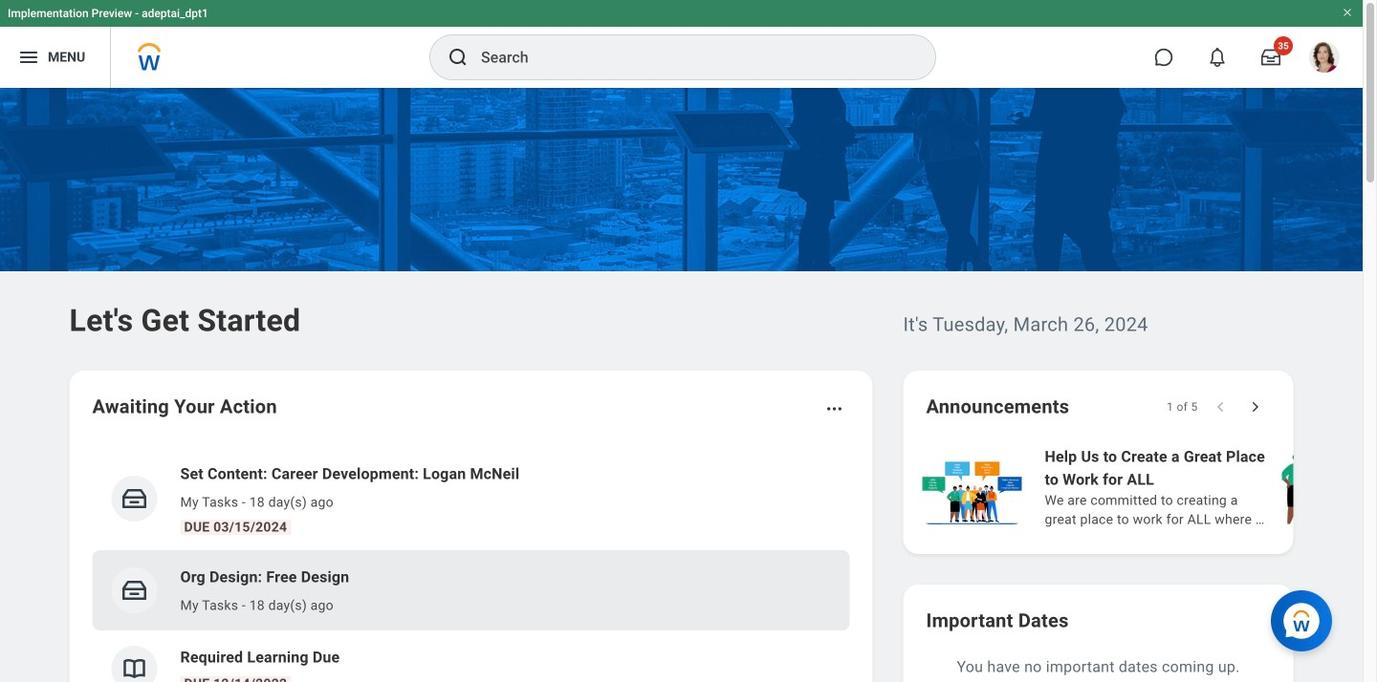Task type: describe. For each thing, give the bounding box(es) containing it.
book open image
[[120, 655, 149, 683]]

1 horizontal spatial list
[[919, 444, 1377, 532]]

Search Workday  search field
[[481, 36, 896, 78]]

close environment banner image
[[1342, 7, 1353, 18]]

profile logan mcneil image
[[1309, 42, 1340, 77]]

chevron left small image
[[1211, 398, 1230, 417]]

related actions image
[[825, 400, 844, 419]]

search image
[[447, 46, 470, 69]]



Task type: vqa. For each thing, say whether or not it's contained in the screenshot.
chevron right small icon
yes



Task type: locate. For each thing, give the bounding box(es) containing it.
banner
[[0, 0, 1363, 88]]

0 horizontal spatial list
[[92, 448, 850, 683]]

list
[[919, 444, 1377, 532], [92, 448, 850, 683]]

status
[[1167, 400, 1198, 415]]

1 inbox image from the top
[[120, 485, 149, 514]]

main content
[[0, 88, 1377, 683]]

chevron right small image
[[1246, 398, 1265, 417]]

2 inbox image from the top
[[120, 577, 149, 605]]

0 vertical spatial inbox image
[[120, 485, 149, 514]]

notifications large image
[[1208, 48, 1227, 67]]

justify image
[[17, 46, 40, 69]]

1 vertical spatial inbox image
[[120, 577, 149, 605]]

list item
[[92, 551, 850, 631]]

inbox image
[[120, 485, 149, 514], [120, 577, 149, 605]]

inbox large image
[[1261, 48, 1281, 67]]



